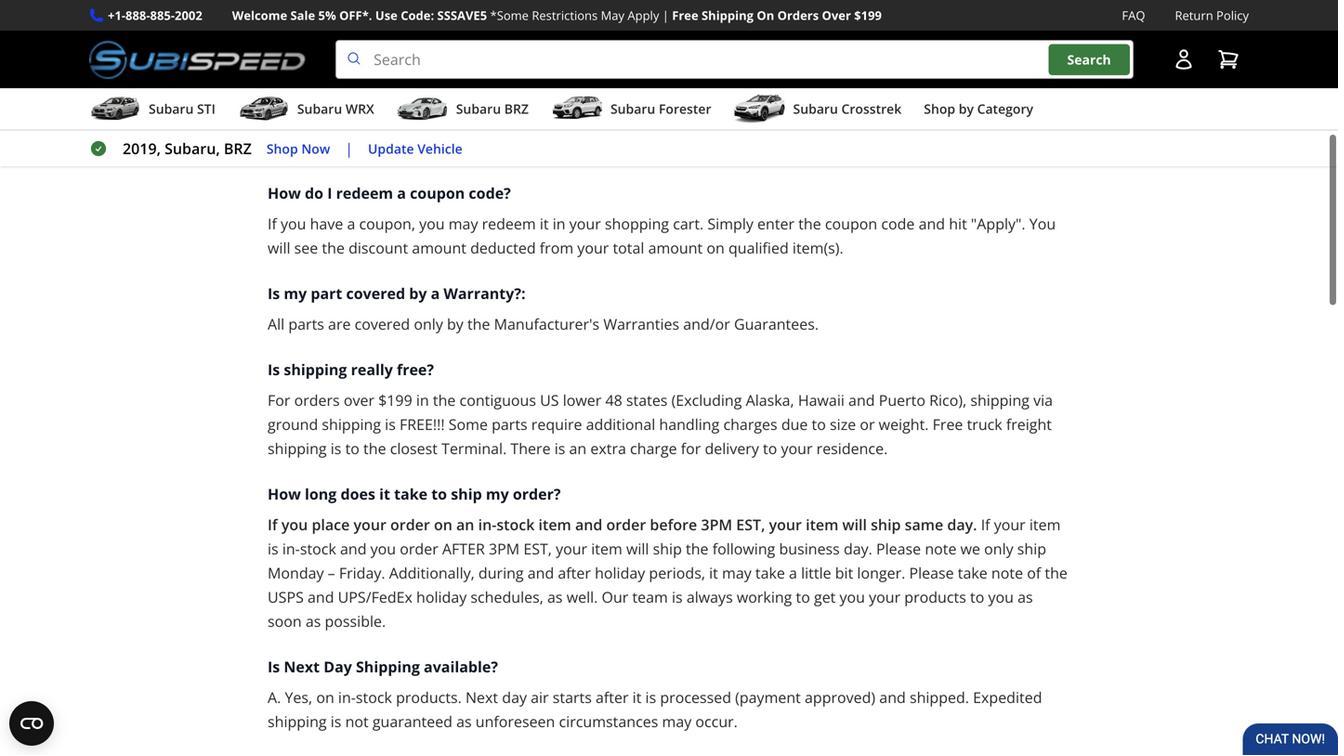 Task type: describe. For each thing, give the bounding box(es) containing it.
+1-
[[108, 7, 126, 24]]

for inside "department at  888- 885-2002 for assistance."
[[336, 138, 356, 158]]

shipping down ground
[[268, 439, 327, 459]]

will left be
[[728, 41, 751, 61]]

your up business
[[769, 515, 802, 535]]

order up shop now
[[268, 114, 306, 134]]

as right products on the bottom right of page
[[1018, 588, 1033, 608]]

to right need
[[901, 89, 915, 109]]

0 horizontal spatial free
[[672, 7, 699, 24]]

+1-888-885-2002
[[108, 7, 202, 24]]

update
[[368, 140, 414, 157]]

code:
[[401, 7, 434, 24]]

we inside if your item is in-stock and you order after 3pm est, your item will ship the following business day. please note we only ship monday – friday. additionally, during and after holiday periods, it may take a little bit longer. please take note of the usps and ups/fedex holiday schedules, as well. our team is always working to get you your products to you as soon as possible.
[[961, 539, 981, 559]]

0 vertical spatial redeem
[[336, 183, 393, 203]]

states
[[627, 391, 668, 411]]

search button
[[1049, 44, 1130, 75]]

est, inside if your item is in-stock and you order after 3pm est, your item will ship the following business day. please note we only ship monday – friday. additionally, during and after holiday periods, it may take a little bit longer. please take note of the usps and ups/fedex holiday schedules, as well. our team is always working to get you your products to you as soon as possible.
[[524, 539, 552, 559]]

track
[[444, 114, 482, 134]]

account
[[628, 114, 683, 134]]

terminal.
[[442, 439, 507, 459]]

at inside "department at  888- 885-2002 for assistance."
[[999, 114, 1013, 134]]

as down sale
[[303, 41, 318, 61]]

as left well.
[[548, 588, 563, 608]]

you right products on the bottom right of page
[[989, 588, 1014, 608]]

require
[[532, 415, 582, 435]]

0 vertical spatial soon
[[322, 41, 356, 61]]

open widget image
[[9, 702, 54, 747]]

if you have a coupon, you may redeem it in your shopping cart. simply enter the coupon code and hit "apply". you will see the discount amount deducted from your total amount on qualified item(s).
[[268, 214, 1056, 258]]

items
[[581, 65, 619, 85]]

little
[[801, 564, 832, 583]]

0 horizontal spatial coupon
[[410, 183, 465, 203]]

you right if
[[832, 89, 858, 109]]

it up subaru wrx
[[325, 65, 334, 85]]

1 horizontal spatial est,
[[737, 515, 766, 535]]

is for is shipping really free?
[[268, 360, 280, 380]]

or left if
[[801, 89, 816, 109]]

order left placed
[[302, 17, 341, 37]]

shop
[[990, 65, 1024, 85]]

starts
[[553, 688, 592, 708]]

0 horizontal spatial note
[[925, 539, 957, 559]]

1 horizontal spatial product
[[553, 41, 607, 61]]

search input field
[[336, 40, 1134, 79]]

shop for shop now
[[267, 140, 298, 157]]

over
[[822, 7, 851, 24]]

0 vertical spatial shipping
[[702, 7, 754, 24]]

your
[[486, 114, 519, 134]]

manufacturer's
[[494, 314, 600, 334]]

not
[[345, 712, 369, 732]]

you down bit
[[840, 588, 866, 608]]

customer service link
[[788, 114, 909, 134]]

1 vertical spatial holiday
[[417, 588, 467, 608]]

day. inside if your item is in-stock and you order after 3pm est, your item will ship the following business day. please note we only ship monday – friday. additionally, during and after holiday periods, it may take a little bit longer. please take note of the usps and ups/fedex holiday schedules, as well. our team is always working to get you your products to you as soon as possible.
[[844, 539, 873, 559]]

a up some on the top of the page
[[540, 41, 549, 61]]

after inside if your item is in-stock and you order after 3pm est, your item will ship the following business day. please note we only ship monday – friday. additionally, during and after holiday periods, it may take a little bit longer. please take note of the usps and ups/fedex holiday schedules, as well. our team is always working to get you your products to you as soon as possible.
[[558, 564, 591, 583]]

1 vertical spatial please
[[910, 564, 954, 583]]

as left possible.
[[306, 612, 321, 632]]

shop for shop by category
[[924, 100, 956, 118]]

1 vertical spatial soon
[[268, 65, 302, 85]]

restrictions
[[532, 7, 598, 24]]

unforeseen
[[476, 712, 555, 732]]

a. yes,
[[268, 688, 313, 708]]

0 vertical spatial please
[[877, 539, 921, 559]]

becomes
[[392, 41, 455, 61]]

alaska,
[[746, 391, 795, 411]]

may inside a. yes, on in-stock products. next day air starts after it is processed (payment approved) and shipped. expedited shipping is not guaranteed as unforeseen circumstances may occur.
[[662, 712, 692, 732]]

is right that
[[535, 17, 546, 37]]

1 vertical spatial directly
[[268, 89, 319, 109]]

is left not
[[331, 712, 342, 732]]

sale
[[291, 7, 315, 24]]

1 vertical spatial my
[[486, 484, 509, 504]]

subaru wrx button
[[238, 92, 374, 129]]

free!!!
[[400, 415, 445, 435]]

1 vertical spatial brz
[[224, 139, 252, 159]]

keep
[[759, 17, 793, 37]]

as up modify
[[1029, 41, 1044, 61]]

you left place
[[282, 515, 308, 535]]

it right stock,
[[715, 41, 724, 61]]

will up bit
[[843, 515, 867, 535]]

you right coupon,
[[419, 214, 445, 234]]

track your order link
[[444, 114, 565, 134]]

to up 'does'
[[345, 439, 360, 459]]

0 vertical spatial our
[[883, 17, 907, 37]]

freight
[[1007, 415, 1052, 435]]

as up subaru wrx dropdown button
[[306, 65, 321, 85]]

shop now link
[[267, 138, 330, 159]]

3pm inside if your item is in-stock and you order after 3pm est, your item will ship the following business day. please note we only ship monday – friday. additionally, during and after holiday periods, it may take a little bit longer. please take note of the usps and ups/fedex holiday schedules, as well. our team is always working to get you your products to you as soon as possible.
[[489, 539, 520, 559]]

is for is my part covered by a warranty?:
[[268, 284, 280, 304]]

in inside if you have a coupon, you may redeem it in your shopping cart. simply enter the coupon code and hit "apply". you will see the discount amount deducted from your total amount on qualified item(s).
[[553, 214, 566, 234]]

0 vertical spatial product
[[445, 17, 500, 37]]

all parts are covered only by the manufacturer's warranties and/or guarantees.
[[268, 314, 819, 334]]

guarantees.
[[734, 314, 819, 334]]

back
[[353, 65, 385, 85]]

your up well.
[[556, 539, 588, 559]]

products
[[905, 588, 967, 608]]

in up should
[[389, 65, 402, 85]]

to left the you.
[[323, 89, 337, 109]]

shipping inside a. yes, on in-stock products. next day air starts after it is processed (payment approved) and shipped. expedited shipping is not guaranteed as unforeseen circumstances may occur.
[[268, 712, 327, 732]]

delivery
[[705, 439, 759, 459]]

subaru forester button
[[551, 92, 712, 129]]

at inside if an order is placed for a product that is labeled "out of stock," we will keep the order in our system and ship the item as soon as it becomes available. if a product is out of stock, it will be backordered in our system and ship as soon as it is back in stock. additionally, some items are available directly from the manufacturer and will shop directly to you. should you have any questions about the status of the order, or if you need to change or modify the order at any time, please
[[310, 114, 324, 134]]

is my part covered by a warranty?:
[[268, 284, 526, 304]]

sti
[[197, 100, 216, 118]]

0 vertical spatial in-
[[478, 515, 497, 535]]

is up long
[[331, 439, 342, 459]]

if you place your order on an in-stock item and order before 3pm est, your item will ship same day.
[[268, 515, 981, 535]]

soon inside if your item is in-stock and you order after 3pm est, your item will ship the following business day. please note we only ship monday – friday. additionally, during and after holiday periods, it may take a little bit longer. please take note of the usps and ups/fedex holiday schedules, as well. our team is always working to get you your products to you as soon as possible.
[[268, 612, 302, 632]]

weight.
[[879, 415, 929, 435]]

a inside if your item is in-stock and you order after 3pm est, your item will ship the following business day. please note we only ship monday – friday. additionally, during and after holiday periods, it may take a little bit longer. please take note of the usps and ups/fedex holiday schedules, as well. our team is always working to get you your products to you as soon as possible.
[[789, 564, 798, 583]]

if for placed
[[268, 17, 277, 37]]

an inside if an order is placed for a product that is labeled "out of stock," we will keep the order in our system and ship the item as soon as it becomes available. if a product is out of stock, it will be backordered in our system and ship as soon as it is back in stock. additionally, some items are available directly from the manufacturer and will shop directly to you. should you have any questions about the status of the order, or if you need to change or modify the order at any time, please
[[281, 17, 298, 37]]

i
[[327, 183, 332, 203]]

0 horizontal spatial take
[[394, 484, 428, 504]]

0 horizontal spatial only
[[414, 314, 443, 334]]

will inside if your item is in-stock and you order after 3pm est, your item will ship the following business day. please note we only ship monday – friday. additionally, during and after holiday periods, it may take a little bit longer. please take note of the usps and ups/fedex holiday schedules, as well. our team is always working to get you your products to you as soon as possible.
[[627, 539, 649, 559]]

subaru sti button
[[89, 92, 216, 129]]

of inside if your item is in-stock and you order after 3pm est, your item will ship the following business day. please note we only ship monday – friday. additionally, during and after holiday periods, it may take a little bit longer. please take note of the usps and ups/fedex holiday schedules, as well. our team is always working to get you your products to you as soon as possible.
[[1027, 564, 1041, 583]]

it down placed
[[379, 41, 388, 61]]

a up coupon,
[[397, 183, 406, 203]]

it right 'does'
[[379, 484, 390, 504]]

2002 for +1-888-885-2002
[[175, 7, 202, 24]]

your right same
[[994, 515, 1026, 535]]

1 horizontal spatial holiday
[[595, 564, 645, 583]]

business
[[780, 539, 840, 559]]

update vehicle button
[[368, 138, 463, 159]]

if for coupon,
[[268, 214, 277, 234]]

day
[[502, 688, 527, 708]]

is left 'back' on the left top
[[338, 65, 349, 85]]

5%
[[318, 7, 336, 24]]

your down 'does'
[[354, 515, 387, 535]]

day
[[324, 657, 352, 677]]

885- for department at  888- 885-2002 for assistance.
[[268, 138, 298, 158]]

1 horizontal spatial directly
[[714, 65, 765, 85]]

products.
[[396, 688, 462, 708]]

1 vertical spatial by
[[409, 284, 427, 304]]

use
[[375, 7, 398, 24]]

to left "get"
[[796, 588, 811, 608]]

$199 inside for orders over $199 in the contiguous us lower 48 states (excluding alaska, hawaii and puerto rico), shipping via ground shipping is free!!! some parts require additional handling charges due to size or weight. free truck freight shipping is to the closest terminal. there is an extra charge for delivery to your residence.
[[379, 391, 413, 411]]

how for how do i redeem a coupon code?
[[268, 183, 301, 203]]

as up 'back' on the left top
[[360, 41, 375, 61]]

shipping up truck
[[971, 391, 1030, 411]]

subaru for subaru forester
[[611, 100, 656, 118]]

modify
[[992, 89, 1040, 109]]

a left warranty?:
[[431, 284, 440, 304]]

your inside for orders over $199 in the contiguous us lower 48 states (excluding alaska, hawaii and puerto rico), shipping via ground shipping is free!!! some parts require additional handling charges due to size or weight. free truck freight shipping is to the closest terminal. there is an extra charge for delivery to your residence.
[[781, 439, 813, 459]]

wrx
[[346, 100, 374, 118]]

it inside if you have a coupon, you may redeem it in your shopping cart. simply enter the coupon code and hit "apply". you will see the discount amount deducted from your total amount on qualified item(s).
[[540, 214, 549, 234]]

redeem inside if you have a coupon, you may redeem it in your shopping cart. simply enter the coupon code and hit "apply". you will see the discount amount deducted from your total amount on qualified item(s).
[[482, 214, 536, 234]]

from inside if an order is placed for a product that is labeled "out of stock," we will keep the order in our system and ship the item as soon as it becomes available. if a product is out of stock, it will be backordered in our system and ship as soon as it is back in stock. additionally, some items are available directly from the manufacturer and will shop directly to you. should you have any questions about the status of the order, or if you need to change or modify the order at any time, please
[[769, 65, 803, 85]]

discount
[[349, 238, 408, 258]]

2 horizontal spatial take
[[958, 564, 988, 583]]

shipping down over
[[322, 415, 381, 435]]

2 amount from the left
[[649, 238, 703, 258]]

simply
[[708, 214, 754, 234]]

order down how long does it take to ship my order?
[[390, 515, 430, 535]]

labeled
[[550, 17, 601, 37]]

is next day shipping available?
[[268, 657, 498, 677]]

is for is next day shipping available?
[[268, 657, 280, 677]]

shipping up orders
[[284, 360, 347, 380]]

department
[[912, 114, 995, 134]]

order left before
[[607, 515, 646, 535]]

to left the size
[[812, 415, 826, 435]]

from inside if you have a coupon, you may redeem it in your shopping cart. simply enter the coupon code and hit "apply". you will see the discount amount deducted from your total amount on qualified item(s).
[[540, 238, 574, 258]]

get
[[814, 588, 836, 608]]

do
[[305, 183, 324, 203]]

available
[[650, 65, 711, 85]]

off*.
[[339, 7, 372, 24]]

is up monday
[[268, 539, 279, 559]]

1 vertical spatial any
[[328, 114, 352, 134]]

stock,
[[671, 41, 711, 61]]

is left free!!!
[[385, 415, 396, 435]]

processed
[[660, 688, 732, 708]]

0 vertical spatial my
[[284, 284, 307, 304]]

or left modify
[[973, 89, 988, 109]]

have inside if an order is placed for a product that is labeled "out of stock," we will keep the order in our system and ship the item as soon as it becomes available. if a product is out of stock, it will be backordered in our system and ship as soon as it is back in stock. additionally, some items are available directly from the manufacturer and will shop directly to you. should you have any questions about the status of the order, or if you need to change or modify the order at any time, please
[[455, 89, 489, 109]]

may inside if your item is in-stock and you order after 3pm est, your item will ship the following business day. please note we only ship monday – friday. additionally, during and after holiday periods, it may take a little bit longer. please take note of the usps and ups/fedex holiday schedules, as well. our team is always working to get you your products to you as soon as possible.
[[722, 564, 752, 583]]

stock,"
[[658, 17, 705, 37]]

1 amount from the left
[[412, 238, 467, 258]]

you up "friday."
[[371, 539, 396, 559]]

shopping
[[605, 214, 669, 234]]

is left out at top left
[[611, 41, 622, 61]]

next inside a. yes, on in-stock products. next day air starts after it is processed (payment approved) and shipped. expedited shipping is not guaranteed as unforeseen circumstances may occur.
[[466, 688, 498, 708]]

return
[[1176, 7, 1214, 24]]

subaru,
[[165, 139, 220, 159]]

crosstrek
[[842, 100, 902, 118]]

2019,
[[123, 139, 161, 159]]

1 vertical spatial system
[[913, 41, 962, 61]]

subaru for subaru crosstrek
[[794, 100, 838, 118]]

to right products on the bottom right of page
[[971, 588, 985, 608]]

should
[[374, 89, 422, 109]]

in- inside a. yes, on in-stock products. next day air starts after it is processed (payment approved) and shipped. expedited shipping is not guaranteed as unforeseen circumstances may occur.
[[338, 688, 356, 708]]

will left on
[[733, 17, 756, 37]]

and inside if you have a coupon, you may redeem it in your shopping cart. simply enter the coupon code and hit "apply". you will see the discount amount deducted from your total amount on qualified item(s).
[[919, 214, 946, 234]]

subaru forester
[[611, 100, 712, 118]]

only inside if your item is in-stock and you order after 3pm est, your item will ship the following business day. please note we only ship monday – friday. additionally, during and after holiday periods, it may take a little bit longer. please take note of the usps and ups/fedex holiday schedules, as well. our team is always working to get you your products to you as soon as possible.
[[985, 539, 1014, 559]]

customer
[[788, 114, 855, 134]]

you down stock.
[[426, 89, 452, 109]]

will left shop at the top
[[963, 65, 986, 85]]

please
[[395, 114, 440, 134]]

contact
[[705, 114, 757, 134]]

48
[[606, 391, 623, 411]]

coupon,
[[359, 214, 416, 234]]

additionally, inside if your item is in-stock and you order after 3pm est, your item will ship the following business day. please note we only ship monday – friday. additionally, during and after holiday periods, it may take a little bit longer. please take note of the usps and ups/fedex holiday schedules, as well. our team is always working to get you your products to you as soon as possible.
[[389, 564, 475, 583]]

place
[[312, 515, 350, 535]]

additional
[[586, 415, 656, 435]]

0 vertical spatial system
[[911, 17, 960, 37]]

subaru wrx
[[297, 100, 374, 118]]

1 horizontal spatial take
[[756, 564, 785, 583]]

usps
[[268, 588, 304, 608]]

0 vertical spatial any
[[492, 89, 517, 109]]

by inside shop by category dropdown button
[[959, 100, 974, 118]]

a up becomes
[[433, 17, 441, 37]]

if
[[820, 89, 829, 109]]

your left total
[[578, 238, 609, 258]]

0 vertical spatial $199
[[855, 7, 882, 24]]

expedited
[[974, 688, 1043, 708]]



Task type: locate. For each thing, give the bounding box(es) containing it.
holiday up the our in the bottom left of the page
[[595, 564, 645, 583]]

1 vertical spatial shipping
[[356, 657, 420, 677]]

redeem right 'i' at the left of page
[[336, 183, 393, 203]]

1 vertical spatial 3pm
[[489, 539, 520, 559]]

search
[[1068, 51, 1112, 68]]

a subaru forester thumbnail image image
[[551, 95, 603, 123]]

soon down '5%'
[[322, 41, 356, 61]]

monday
[[268, 564, 324, 583]]

2 subaru from the left
[[297, 100, 342, 118]]

0 vertical spatial 3pm
[[701, 515, 733, 535]]

*some
[[490, 7, 529, 24]]

0 horizontal spatial day.
[[844, 539, 873, 559]]

an left '5%'
[[281, 17, 298, 37]]

redeem up deducted
[[482, 214, 536, 234]]

1 vertical spatial 885-
[[268, 138, 298, 158]]

if for in-
[[981, 515, 991, 535]]

885- for +1-888-885-2002
[[150, 7, 175, 24]]

guaranteed
[[373, 712, 453, 732]]

friday.
[[339, 564, 385, 583]]

in- up after
[[478, 515, 497, 535]]

from
[[769, 65, 803, 85], [540, 238, 574, 258]]

| right apply
[[663, 7, 669, 24]]

if right same
[[981, 515, 991, 535]]

item inside if an order is placed for a product that is labeled "out of stock," we will keep the order in our system and ship the item as soon as it becomes available. if a product is out of stock, it will be backordered in our system and ship as soon as it is back in stock. additionally, some items are available directly from the manufacturer and will shop directly to you. should you have any questions about the status of the order, or if you need to change or modify the order at any time, please
[[268, 41, 299, 61]]

brz
[[505, 100, 529, 118], [224, 139, 252, 159]]

directly down be
[[714, 65, 765, 85]]

you up the 'see' at the left
[[281, 214, 306, 234]]

est, up during
[[524, 539, 552, 559]]

are inside if an order is placed for a product that is labeled "out of stock," we will keep the order in our system and ship the item as soon as it becomes available. if a product is out of stock, it will be backordered in our system and ship as soon as it is back in stock. additionally, some items are available directly from the manufacturer and will shop directly to you. should you have any questions about the status of the order, or if you need to change or modify the order at any time, please
[[623, 65, 646, 85]]

1 vertical spatial after
[[596, 688, 629, 708]]

shipped.
[[910, 688, 970, 708]]

shipping right day
[[356, 657, 420, 677]]

always
[[687, 588, 733, 608]]

same
[[905, 515, 944, 535]]

or down "status"
[[687, 114, 702, 134]]

approved)
[[805, 688, 876, 708]]

is down periods,
[[672, 588, 683, 608]]

is down require
[[555, 439, 566, 459]]

parts down contiguous
[[492, 415, 528, 435]]

after inside a. yes, on in-stock products. next day air starts after it is processed (payment approved) and shipped. expedited shipping is not guaranteed as unforeseen circumstances may occur.
[[596, 688, 629, 708]]

free up stock,
[[672, 7, 699, 24]]

parts right all
[[289, 314, 324, 334]]

2 horizontal spatial on
[[707, 238, 725, 258]]

department at  888- 885-2002 for assistance.
[[268, 114, 1051, 158]]

as down products.
[[457, 712, 472, 732]]

is up the for
[[268, 360, 280, 380]]

1 vertical spatial coupon
[[825, 214, 878, 234]]

if down that
[[527, 41, 537, 61]]

additionally, inside if an order is placed for a product that is labeled "out of stock," we will keep the order in our system and ship the item as soon as it becomes available. if a product is out of stock, it will be backordered in our system and ship as soon as it is back in stock. additionally, some items are available directly from the manufacturer and will shop directly to you. should you have any questions about the status of the order, or if you need to change or modify the order at any time, please
[[450, 65, 535, 85]]

order up backordered
[[824, 17, 862, 37]]

if down shop now link
[[268, 214, 277, 234]]

2 vertical spatial in-
[[338, 688, 356, 708]]

order,
[[755, 89, 797, 109]]

parts
[[289, 314, 324, 334], [492, 415, 528, 435]]

0 vertical spatial only
[[414, 314, 443, 334]]

be
[[755, 41, 772, 61]]

product down labeled
[[553, 41, 607, 61]]

an inside for orders over $199 in the contiguous us lower 48 states (excluding alaska, hawaii and puerto rico), shipping via ground shipping is free!!! some parts require additional handling charges due to size or weight. free truck freight shipping is to the closest terminal. there is an extra charge for delivery to your residence.
[[569, 439, 587, 459]]

subaru crosstrek
[[794, 100, 902, 118]]

1 horizontal spatial shop
[[924, 100, 956, 118]]

1 horizontal spatial by
[[447, 314, 464, 334]]

may down following
[[722, 564, 752, 583]]

have inside if you have a coupon, you may redeem it in your shopping cart. simply enter the coupon code and hit "apply". you will see the discount amount deducted from your total amount on qualified item(s).
[[310, 214, 343, 234]]

it inside a. yes, on in-stock products. next day air starts after it is processed (payment approved) and shipped. expedited shipping is not guaranteed as unforeseen circumstances may occur.
[[633, 688, 642, 708]]

note
[[925, 539, 957, 559], [992, 564, 1024, 583]]

1 vertical spatial on
[[434, 515, 453, 535]]

3 is from the top
[[268, 657, 280, 677]]

1 vertical spatial redeem
[[482, 214, 536, 234]]

will inside if you have a coupon, you may redeem it in your shopping cart. simply enter the coupon code and hit "apply". you will see the discount amount deducted from your total amount on qualified item(s).
[[268, 238, 291, 258]]

take up 'working'
[[756, 564, 785, 583]]

in- inside if your item is in-stock and you order after 3pm est, your item will ship the following business day. please note we only ship monday – friday. additionally, during and after holiday periods, it may take a little bit longer. please take note of the usps and ups/fedex holiday schedules, as well. our team is always working to get you your products to you as soon as possible.
[[282, 539, 300, 559]]

charge
[[630, 439, 677, 459]]

your down longer.
[[869, 588, 901, 608]]

are down part
[[328, 314, 351, 334]]

if inside if your item is in-stock and you order after 3pm est, your item will ship the following business day. please note we only ship monday – friday. additionally, during and after holiday periods, it may take a little bit longer. please take note of the usps and ups/fedex holiday schedules, as well. our team is always working to get you your products to you as soon as possible.
[[981, 515, 991, 535]]

1 horizontal spatial an
[[456, 515, 475, 535]]

coupon
[[410, 183, 465, 203], [825, 214, 878, 234]]

is left processed
[[646, 688, 657, 708]]

1 horizontal spatial may
[[662, 712, 692, 732]]

may inside if you have a coupon, you may redeem it in your shopping cart. simply enter the coupon code and hit "apply". you will see the discount amount deducted from your total amount on qualified item(s).
[[449, 214, 478, 234]]

0 vertical spatial holiday
[[595, 564, 645, 583]]

1 horizontal spatial redeem
[[482, 214, 536, 234]]

product
[[445, 17, 500, 37], [553, 41, 607, 61]]

for down handling
[[681, 439, 701, 459]]

1 horizontal spatial stock
[[356, 688, 392, 708]]

subaru inside 'dropdown button'
[[149, 100, 194, 118]]

2 vertical spatial on
[[316, 688, 334, 708]]

0 vertical spatial covered
[[346, 284, 405, 304]]

if left sale
[[268, 17, 277, 37]]

if inside if you have a coupon, you may redeem it in your shopping cart. simply enter the coupon code and hit "apply". you will see the discount amount deducted from your total amount on qualified item(s).
[[268, 214, 277, 234]]

your
[[592, 114, 624, 134], [570, 214, 601, 234], [578, 238, 609, 258], [781, 439, 813, 459], [354, 515, 387, 535], [769, 515, 802, 535], [994, 515, 1026, 535], [556, 539, 588, 559], [869, 588, 901, 608]]

directly
[[714, 65, 765, 85], [268, 89, 319, 109]]

1 vertical spatial have
[[310, 214, 343, 234]]

2002 inside "department at  888- 885-2002 for assistance."
[[298, 138, 332, 158]]

from right deducted
[[540, 238, 574, 258]]

my left part
[[284, 284, 307, 304]]

1 horizontal spatial on
[[434, 515, 453, 535]]

an
[[281, 17, 298, 37], [569, 439, 587, 459], [456, 515, 475, 535]]

is right '5%'
[[344, 17, 355, 37]]

it left shopping
[[540, 214, 549, 234]]

day. right same
[[948, 515, 978, 535]]

0 horizontal spatial from
[[540, 238, 574, 258]]

0 horizontal spatial 2002
[[175, 7, 202, 24]]

a inside if you have a coupon, you may redeem it in your shopping cart. simply enter the coupon code and hit "apply". you will see the discount amount deducted from your total amount on qualified item(s).
[[347, 214, 355, 234]]

0 vertical spatial est,
[[737, 515, 766, 535]]

0 horizontal spatial shipping
[[356, 657, 420, 677]]

1 vertical spatial additionally,
[[389, 564, 475, 583]]

stock down the order?
[[497, 515, 535, 535]]

covered for by
[[346, 284, 405, 304]]

2 horizontal spatial stock
[[497, 515, 535, 535]]

1 vertical spatial note
[[992, 564, 1024, 583]]

ground
[[268, 415, 318, 435]]

1 vertical spatial shop
[[267, 140, 298, 157]]

or inside for orders over $199 in the contiguous us lower 48 states (excluding alaska, hawaii and puerto rico), shipping via ground shipping is free!!! some parts require additional handling charges due to size or weight. free truck freight shipping is to the closest terminal. there is an extra charge for delivery to your residence.
[[860, 415, 875, 435]]

free inside for orders over $199 in the contiguous us lower 48 states (excluding alaska, hawaii and puerto rico), shipping via ground shipping is free!!! some parts require additional handling charges due to size or weight. free truck freight shipping is to the closest terminal. there is an extra charge for delivery to your residence.
[[933, 415, 964, 435]]

brz inside dropdown button
[[505, 100, 529, 118]]

well.
[[567, 588, 598, 608]]

1 vertical spatial free
[[933, 415, 964, 435]]

shop right service
[[924, 100, 956, 118]]

your left shopping
[[570, 214, 601, 234]]

(payment
[[736, 688, 801, 708]]

please up products on the bottom right of page
[[910, 564, 954, 583]]

update vehicle
[[368, 140, 463, 157]]

on inside if you have a coupon, you may redeem it in your shopping cart. simply enter the coupon code and hit "apply". you will see the discount amount deducted from your total amount on qualified item(s).
[[707, 238, 725, 258]]

available.
[[459, 41, 524, 61]]

0 vertical spatial by
[[959, 100, 974, 118]]

1 vertical spatial stock
[[300, 539, 336, 559]]

1 vertical spatial 2002
[[298, 138, 332, 158]]

and inside a. yes, on in-stock products. next day air starts after it is processed (payment approved) and shipped. expedited shipping is not guaranteed as unforeseen circumstances may occur.
[[880, 688, 906, 708]]

how for how long does it take to ship my order?
[[268, 484, 301, 504]]

contiguous
[[460, 391, 536, 411]]

0 horizontal spatial next
[[284, 657, 320, 677]]

1 subaru from the left
[[149, 100, 194, 118]]

how left do
[[268, 183, 301, 203]]

4 subaru from the left
[[611, 100, 656, 118]]

shop by category
[[924, 100, 1034, 118]]

0 horizontal spatial we
[[709, 17, 729, 37]]

shipping
[[702, 7, 754, 24], [356, 657, 420, 677]]

$199 up free!!!
[[379, 391, 413, 411]]

885- right +1-
[[150, 7, 175, 24]]

a subaru brz thumbnail image image
[[397, 95, 449, 123]]

your down about
[[592, 114, 624, 134]]

to down closest on the left of the page
[[432, 484, 447, 504]]

subispeed logo image
[[89, 40, 306, 79]]

after up circumstances
[[596, 688, 629, 708]]

3pm up following
[[701, 515, 733, 535]]

–
[[328, 564, 335, 583]]

0 horizontal spatial parts
[[289, 314, 324, 334]]

we inside if an order is placed for a product that is labeled "out of stock," we will keep the order in our system and ship the item as soon as it becomes available. if a product is out of stock, it will be backordered in our system and ship as soon as it is back in stock. additionally, some items are available directly from the manufacturer and will shop directly to you. should you have any questions about the status of the order, or if you need to change or modify the order at any time, please
[[709, 17, 729, 37]]

on down day
[[316, 688, 334, 708]]

it inside if your item is in-stock and you order after 3pm est, your item will ship the following business day. please note we only ship monday – friday. additionally, during and after holiday periods, it may take a little bit longer. please take note of the usps and ups/fedex holiday schedules, as well. our team is always working to get you your products to you as soon as possible.
[[709, 564, 719, 583]]

in- up monday
[[282, 539, 300, 559]]

1 vertical spatial how
[[268, 484, 301, 504]]

1 horizontal spatial free
[[933, 415, 964, 435]]

in right over
[[866, 17, 879, 37]]

to down "charges"
[[763, 439, 778, 459]]

take down closest on the left of the page
[[394, 484, 428, 504]]

2 vertical spatial may
[[662, 712, 692, 732]]

1 horizontal spatial we
[[961, 539, 981, 559]]

0 horizontal spatial may
[[449, 214, 478, 234]]

|
[[663, 7, 669, 24], [345, 139, 353, 159]]

at
[[310, 114, 324, 134], [999, 114, 1013, 134]]

may down code?
[[449, 214, 478, 234]]

a subaru wrx thumbnail image image
[[238, 95, 290, 123]]

0 vertical spatial next
[[284, 657, 320, 677]]

via up freight
[[1034, 391, 1053, 411]]

0 horizontal spatial holiday
[[417, 588, 467, 608]]

cart.
[[673, 214, 704, 234]]

subaru for subaru sti
[[149, 100, 194, 118]]

rico),
[[930, 391, 967, 411]]

subaru brz button
[[397, 92, 529, 129]]

you.
[[341, 89, 370, 109]]

stock inside a. yes, on in-stock products. next day air starts after it is processed (payment approved) and shipped. expedited shipping is not guaranteed as unforeseen circumstances may occur.
[[356, 688, 392, 708]]

soon up "a subaru wrx thumbnail image"
[[268, 65, 302, 85]]

is up all
[[268, 284, 280, 304]]

parts inside for orders over $199 in the contiguous us lower 48 states (excluding alaska, hawaii and puerto rico), shipping via ground shipping is free!!! some parts require additional handling charges due to size or weight. free truck freight shipping is to the closest terminal. there is an extra charge for delivery to your residence.
[[492, 415, 528, 435]]

$199
[[855, 7, 882, 24], [379, 391, 413, 411]]

free?
[[397, 360, 434, 380]]

order
[[523, 114, 565, 134]]

on
[[707, 238, 725, 258], [434, 515, 453, 535], [316, 688, 334, 708]]

covered down is my part covered by a warranty?:
[[355, 314, 410, 334]]

1 horizontal spatial note
[[992, 564, 1024, 583]]

shipping
[[284, 360, 347, 380], [971, 391, 1030, 411], [322, 415, 381, 435], [268, 439, 327, 459], [268, 712, 327, 732]]

faq link
[[1123, 6, 1146, 25]]

0 vertical spatial how
[[268, 183, 301, 203]]

system up manufacturer
[[911, 17, 960, 37]]

0 vertical spatial note
[[925, 539, 957, 559]]

2002 up "subispeed logo"
[[175, 7, 202, 24]]

and inside for orders over $199 in the contiguous us lower 48 states (excluding alaska, hawaii and puerto rico), shipping via ground shipping is free!!! some parts require additional handling charges due to size or weight. free truck freight shipping is to the closest terminal. there is an extra charge for delivery to your residence.
[[849, 391, 875, 411]]

questions
[[521, 89, 589, 109]]

stock inside if your item is in-stock and you order after 3pm est, your item will ship the following business day. please note we only ship monday – friday. additionally, during and after holiday periods, it may take a little bit longer. please take note of the usps and ups/fedex holiday schedules, as well. our team is always working to get you your products to you as soon as possible.
[[300, 539, 336, 559]]

"apply".
[[971, 214, 1026, 234]]

0 horizontal spatial 3pm
[[489, 539, 520, 559]]

on inside a. yes, on in-stock products. next day air starts after it is processed (payment approved) and shipped. expedited shipping is not guaranteed as unforeseen circumstances may occur.
[[316, 688, 334, 708]]

please up longer.
[[877, 539, 921, 559]]

holiday down after
[[417, 588, 467, 608]]

forester
[[659, 100, 712, 118]]

0 vertical spatial 2002
[[175, 7, 202, 24]]

1 horizontal spatial |
[[663, 7, 669, 24]]

1 vertical spatial we
[[961, 539, 981, 559]]

for right the now
[[336, 138, 356, 158]]

code?
[[469, 183, 511, 203]]

a subaru crosstrek thumbnail image image
[[734, 95, 786, 123]]

are down out at top left
[[623, 65, 646, 85]]

0 horizontal spatial est,
[[524, 539, 552, 559]]

2 vertical spatial our
[[760, 114, 785, 134]]

1 vertical spatial day.
[[844, 539, 873, 559]]

0 horizontal spatial are
[[328, 314, 351, 334]]

how do i redeem a coupon code?
[[268, 183, 511, 203]]

0 vertical spatial 885-
[[150, 7, 175, 24]]

2 vertical spatial by
[[447, 314, 464, 334]]

a. yes, on in-stock products. next day air starts after it is processed (payment approved) and shipped. expedited shipping is not guaranteed as unforeseen circumstances may occur.
[[268, 688, 1043, 732]]

1 horizontal spatial at
[[999, 114, 1013, 134]]

orders
[[294, 391, 340, 411]]

0 vertical spatial are
[[623, 65, 646, 85]]

apply
[[628, 7, 659, 24]]

+1-888-885-2002 link
[[108, 6, 202, 25]]

due
[[782, 415, 808, 435]]

via inside for orders over $199 in the contiguous us lower 48 states (excluding alaska, hawaii and puerto rico), shipping via ground shipping is free!!! some parts require additional handling charges due to size or weight. free truck freight shipping is to the closest terminal. there is an extra charge for delivery to your residence.
[[1034, 391, 1053, 411]]

truck
[[967, 415, 1003, 435]]

vehicle
[[418, 140, 463, 157]]

0 horizontal spatial in-
[[282, 539, 300, 559]]

1 how from the top
[[268, 183, 301, 203]]

holiday
[[595, 564, 645, 583], [417, 588, 467, 608]]

2 horizontal spatial for
[[681, 439, 701, 459]]

order inside if your item is in-stock and you order after 3pm est, your item will ship the following business day. please note we only ship monday – friday. additionally, during and after holiday periods, it may take a little bit longer. please take note of the usps and ups/fedex holiday schedules, as well. our team is always working to get you your products to you as soon as possible.
[[400, 539, 439, 559]]

and/or
[[684, 314, 731, 334]]

for
[[409, 17, 429, 37], [336, 138, 356, 158], [681, 439, 701, 459]]

coupon inside if you have a coupon, you may redeem it in your shopping cart. simply enter the coupon code and hit "apply". you will see the discount amount deducted from your total amount on qualified item(s).
[[825, 214, 878, 234]]

1 horizontal spatial from
[[769, 65, 803, 85]]

2 vertical spatial for
[[681, 439, 701, 459]]

0 vertical spatial may
[[449, 214, 478, 234]]

redeem
[[336, 183, 393, 203], [482, 214, 536, 234]]

0 horizontal spatial on
[[316, 688, 334, 708]]

from up order,
[[769, 65, 803, 85]]

schedules,
[[471, 588, 544, 608]]

1 vertical spatial product
[[553, 41, 607, 61]]

change
[[919, 89, 969, 109]]

1 at from the left
[[310, 114, 324, 134]]

1 vertical spatial |
[[345, 139, 353, 159]]

2 vertical spatial an
[[456, 515, 475, 535]]

if for order
[[268, 515, 278, 535]]

0 horizontal spatial via
[[569, 114, 588, 134]]

enter
[[758, 214, 795, 234]]

welcome sale 5% off*. use code: sssave5 *some restrictions may apply | free shipping on orders over $199
[[232, 7, 882, 24]]

0 vertical spatial parts
[[289, 314, 324, 334]]

0 vertical spatial coupon
[[410, 183, 465, 203]]

0 horizontal spatial shop
[[267, 140, 298, 157]]

5 subaru from the left
[[794, 100, 838, 118]]

a subaru sti thumbnail image image
[[89, 95, 141, 123]]

subaru for subaru brz
[[456, 100, 501, 118]]

3 subaru from the left
[[456, 100, 501, 118]]

next up a. yes,
[[284, 657, 320, 677]]

2 is from the top
[[268, 360, 280, 380]]

by left 'category'
[[959, 100, 974, 118]]

0 horizontal spatial amount
[[412, 238, 467, 258]]

really
[[351, 360, 393, 380]]

there
[[511, 439, 551, 459]]

your down due
[[781, 439, 813, 459]]

have up track
[[455, 89, 489, 109]]

0 horizontal spatial stock
[[300, 539, 336, 559]]

2 at from the left
[[999, 114, 1013, 134]]

in up manufacturer
[[868, 41, 881, 61]]

for inside for orders over $199 in the contiguous us lower 48 states (excluding alaska, hawaii and puerto rico), shipping via ground shipping is free!!! some parts require additional handling charges due to size or weight. free truck freight shipping is to the closest terminal. there is an extra charge for delivery to your residence.
[[681, 439, 701, 459]]

covered for only
[[355, 314, 410, 334]]

amount
[[412, 238, 467, 258], [649, 238, 703, 258]]

885- inside "department at  888- 885-2002 for assistance."
[[268, 138, 298, 158]]

occur.
[[696, 712, 738, 732]]

size
[[830, 415, 856, 435]]

system up change
[[913, 41, 962, 61]]

2 horizontal spatial an
[[569, 439, 587, 459]]

in inside for orders over $199 in the contiguous us lower 48 states (excluding alaska, hawaii and puerto rico), shipping via ground shipping is free!!! some parts require additional handling charges due to size or weight. free truck freight shipping is to the closest terminal. there is an extra charge for delivery to your residence.
[[416, 391, 429, 411]]

1 vertical spatial is
[[268, 360, 280, 380]]

1 vertical spatial an
[[569, 439, 587, 459]]

0 vertical spatial have
[[455, 89, 489, 109]]

as inside a. yes, on in-stock products. next day air starts after it is processed (payment approved) and shipped. expedited shipping is not guaranteed as unforeseen circumstances may occur.
[[457, 712, 472, 732]]

1 vertical spatial our
[[885, 41, 909, 61]]

button image
[[1173, 48, 1196, 71]]

0 horizontal spatial |
[[345, 139, 353, 159]]

will down if you place your order on an in-stock item and order before 3pm est, your item will ship same day.
[[627, 539, 649, 559]]

stock up not
[[356, 688, 392, 708]]

1 vertical spatial next
[[466, 688, 498, 708]]

we up products on the bottom right of page
[[961, 539, 981, 559]]

available?
[[424, 657, 498, 677]]

placed
[[359, 17, 405, 37]]

2 how from the top
[[268, 484, 301, 504]]

handling
[[660, 415, 720, 435]]

will left the 'see' at the left
[[268, 238, 291, 258]]

at up the now
[[310, 114, 324, 134]]

1 vertical spatial may
[[722, 564, 752, 583]]

any up track your order link
[[492, 89, 517, 109]]

0 vertical spatial is
[[268, 284, 280, 304]]

shop inside dropdown button
[[924, 100, 956, 118]]

for inside if an order is placed for a product that is labeled "out of stock," we will keep the order in our system and ship the item as soon as it becomes available. if a product is out of stock, it will be backordered in our system and ship as soon as it is back in stock. additionally, some items are available directly from the manufacturer and will shop directly to you. should you have any questions about the status of the order, or if you need to change or modify the order at any time, please
[[409, 17, 429, 37]]

our
[[602, 588, 629, 608]]

1 vertical spatial from
[[540, 238, 574, 258]]

0 horizontal spatial brz
[[224, 139, 252, 159]]

see
[[294, 238, 318, 258]]

1 is from the top
[[268, 284, 280, 304]]

subaru for subaru wrx
[[297, 100, 342, 118]]

team
[[633, 588, 668, 608]]

subaru sti
[[149, 100, 216, 118]]

2002 for department at  888- 885-2002 for assistance.
[[298, 138, 332, 158]]

time,
[[356, 114, 391, 134]]

1 horizontal spatial day.
[[948, 515, 978, 535]]

2 horizontal spatial in-
[[478, 515, 497, 535]]



Task type: vqa. For each thing, say whether or not it's contained in the screenshot.
Select Model button
no



